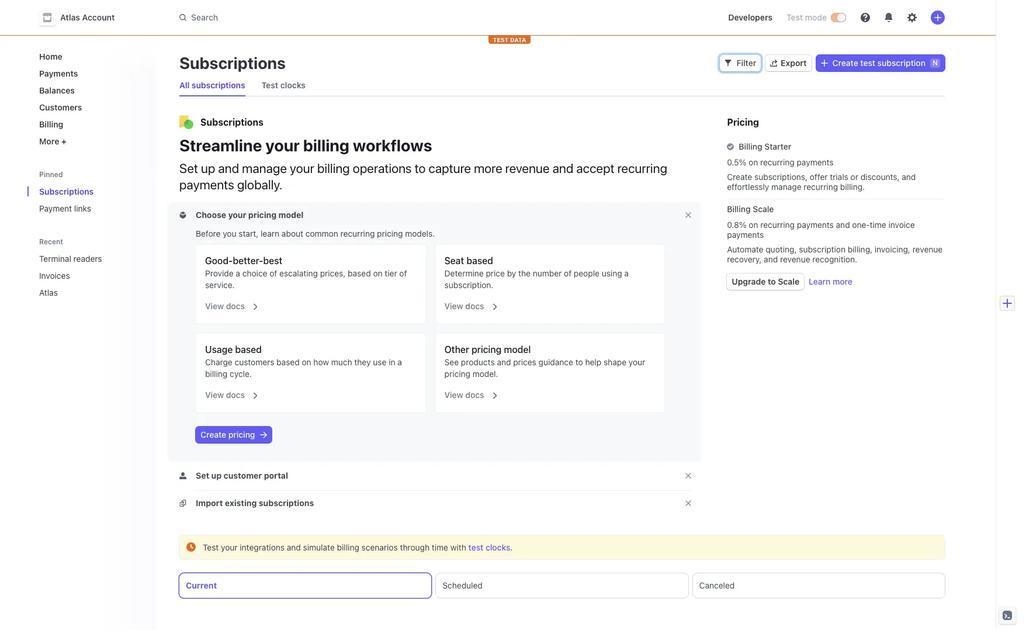 Task type: describe. For each thing, give the bounding box(es) containing it.
settings image
[[908, 13, 917, 22]]

subscriptions inside pinned element
[[39, 186, 94, 196]]

automate
[[727, 244, 764, 254]]

operations
[[353, 161, 412, 176]]

on inside billing scale 0.8% on recurring payments and one-time invoice payments automate quoting, subscription billing, invoicing, revenue recovery, and revenue recognition.
[[749, 220, 759, 230]]

billing starter
[[739, 141, 792, 151]]

much
[[331, 357, 352, 367]]

charge
[[205, 357, 233, 367]]

docs for best
[[226, 301, 245, 311]]

billing inside usage based charge customers based on how much they use in a billing cycle.
[[205, 369, 228, 379]]

home
[[39, 51, 62, 61]]

service.
[[205, 280, 235, 290]]

quoting,
[[766, 244, 797, 254]]

terminal readers link
[[34, 249, 130, 268]]

create for create test subscription
[[833, 58, 859, 68]]

subscription inside billing scale 0.8% on recurring payments and one-time invoice payments automate quoting, subscription billing, invoicing, revenue recovery, and revenue recognition.
[[799, 244, 846, 254]]

docs for model
[[466, 390, 484, 400]]

export button
[[766, 55, 812, 71]]

pricing left models.
[[377, 229, 403, 239]]

billing for billing
[[39, 119, 63, 129]]

create pricing link
[[196, 427, 272, 443]]

or
[[851, 172, 859, 182]]

developers
[[729, 12, 773, 22]]

customers link
[[34, 98, 147, 117]]

import existing subscriptions
[[196, 498, 314, 508]]

1 horizontal spatial clocks
[[486, 543, 511, 552]]

payments
[[39, 68, 78, 78]]

subscription.
[[445, 280, 494, 290]]

recurring inside billing scale 0.8% on recurring payments and one-time invoice payments automate quoting, subscription billing, invoicing, revenue recovery, and revenue recognition.
[[761, 220, 795, 230]]

2 of from the left
[[400, 268, 407, 278]]

on inside usage based charge customers based on how much they use in a billing cycle.
[[302, 357, 311, 367]]

set inside dropdown button
[[196, 471, 209, 481]]

export
[[781, 58, 807, 68]]

home link
[[34, 47, 147, 66]]

recurring left billing.
[[804, 182, 838, 192]]

and left one-
[[836, 220, 850, 230]]

upgrade to scale button
[[727, 274, 805, 290]]

people
[[574, 268, 600, 278]]

links
[[74, 203, 91, 213]]

test clocks
[[262, 80, 306, 90]]

billing scale 0.8% on recurring payments and one-time invoice payments automate quoting, subscription billing, invoicing, revenue recovery, and revenue recognition.
[[727, 204, 943, 264]]

good-better-best provide a choice of escalating prices, based on tier of service.
[[205, 255, 407, 290]]

pinned element
[[34, 182, 147, 218]]

test
[[493, 36, 509, 43]]

invoices link
[[34, 266, 130, 285]]

your for integrations
[[221, 543, 238, 552]]

recurring up subscriptions,
[[761, 157, 795, 167]]

recent
[[39, 237, 63, 246]]

your inside other pricing model see products and prices guidance to help shape your pricing model.
[[629, 357, 646, 367]]

common
[[306, 229, 338, 239]]

on inside the good-better-best provide a choice of escalating prices, based on tier of service.
[[373, 268, 383, 278]]

current button
[[179, 574, 432, 598]]

terminal readers
[[39, 254, 102, 264]]

portal
[[264, 471, 288, 481]]

0 vertical spatial subscriptions
[[179, 53, 286, 72]]

billing,
[[848, 244, 873, 254]]

0.5% on recurring payments create subscriptions, offer trials or discounts, and effortlessly manage recurring billing.
[[727, 157, 916, 192]]

based up customers on the left of the page
[[235, 344, 262, 355]]

0.8%
[[727, 220, 747, 230]]

billing.
[[841, 182, 865, 192]]

tab list containing current
[[179, 574, 945, 598]]

core navigation links element
[[34, 47, 147, 151]]

atlas account
[[60, 12, 115, 22]]

up inside dropdown button
[[211, 471, 222, 481]]

other
[[445, 344, 469, 355]]

pricing up products
[[472, 344, 502, 355]]

test clocks link
[[469, 543, 511, 552]]

balances
[[39, 85, 75, 95]]

view docs for good-
[[205, 301, 245, 311]]

better-
[[233, 255, 263, 266]]

learn more link
[[809, 276, 853, 288]]

invoice
[[889, 220, 915, 230]]

clocks inside test clocks link
[[280, 80, 306, 90]]

2 horizontal spatial revenue
[[913, 244, 943, 254]]

terminal
[[39, 254, 71, 264]]

your for billing
[[266, 136, 300, 155]]

based left how
[[277, 357, 300, 367]]

usage based charge customers based on how much they use in a billing cycle.
[[205, 344, 402, 379]]

test clocks link
[[257, 77, 310, 94]]

view for usage based
[[205, 390, 224, 400]]

payments up automate
[[727, 230, 764, 240]]

payment links
[[39, 203, 91, 213]]

set inside streamline your billing workflows set up and manage your billing operations to capture more revenue and accept recurring payments globally.
[[179, 161, 198, 176]]

payments up recognition.
[[797, 220, 834, 230]]

discounts,
[[861, 172, 900, 182]]

svg image for set up customer portal
[[179, 472, 186, 479]]

prices
[[513, 357, 537, 367]]

view for seat based
[[445, 301, 463, 311]]

help image
[[861, 13, 871, 22]]

number
[[533, 268, 562, 278]]

invoicing,
[[875, 244, 911, 254]]

customers
[[235, 357, 274, 367]]

choose
[[196, 210, 226, 220]]

create for create pricing
[[201, 430, 226, 440]]

before you start, learn about common recurring pricing models.
[[196, 229, 435, 239]]

n
[[933, 58, 938, 67]]

recent element
[[27, 249, 156, 302]]

payment
[[39, 203, 72, 213]]

with
[[451, 543, 466, 552]]

pricing up set up customer portal
[[228, 430, 255, 440]]

subscriptions inside dropdown button
[[259, 498, 314, 508]]

readers
[[73, 254, 102, 264]]

good-
[[205, 255, 233, 266]]

manage inside 0.5% on recurring payments create subscriptions, offer trials or discounts, and effortlessly manage recurring billing.
[[772, 182, 802, 192]]

payments inside 0.5% on recurring payments create subscriptions, offer trials or discounts, and effortlessly manage recurring billing.
[[797, 157, 834, 167]]

set up customer portal button
[[179, 470, 291, 482]]

based inside seat based determine price by the number of people using a subscription.
[[467, 255, 493, 266]]

subscriptions,
[[755, 172, 808, 182]]

choice
[[242, 268, 267, 278]]

create inside 0.5% on recurring payments create subscriptions, offer trials or discounts, and effortlessly manage recurring billing.
[[727, 172, 753, 182]]

billing link
[[34, 115, 147, 134]]

atlas link
[[34, 283, 130, 302]]

payments link
[[34, 64, 147, 83]]

atlas for atlas account
[[60, 12, 80, 22]]

docs for charge
[[226, 390, 245, 400]]

use
[[373, 357, 387, 367]]

1 of from the left
[[270, 268, 277, 278]]

see
[[445, 357, 459, 367]]

determine
[[445, 268, 484, 278]]

create test subscription
[[833, 58, 926, 68]]

recurring right common on the left
[[341, 229, 375, 239]]

workflows
[[353, 136, 432, 155]]

1 horizontal spatial revenue
[[780, 254, 811, 264]]

more inside streamline your billing workflows set up and manage your billing operations to capture more revenue and accept recurring payments globally.
[[474, 161, 503, 176]]

create pricing
[[201, 430, 255, 440]]

and inside other pricing model see products and prices guidance to help shape your pricing model.
[[497, 357, 511, 367]]

globally.
[[237, 177, 282, 192]]

view docs button for other
[[438, 382, 499, 403]]

on inside 0.5% on recurring payments create subscriptions, offer trials or discounts, and effortlessly manage recurring billing.
[[749, 157, 758, 167]]

developers link
[[724, 8, 778, 27]]

scale inside billing scale 0.8% on recurring payments and one-time invoice payments automate quoting, subscription billing, invoicing, revenue recovery, and revenue recognition.
[[753, 204, 774, 214]]

one-
[[853, 220, 870, 230]]



Task type: locate. For each thing, give the bounding box(es) containing it.
0 vertical spatial model
[[279, 210, 304, 220]]

based inside the good-better-best provide a choice of escalating prices, based on tier of service.
[[348, 268, 371, 278]]

1 vertical spatial billing
[[739, 141, 763, 151]]

0 vertical spatial test
[[861, 58, 876, 68]]

filter
[[737, 58, 757, 68]]

billing up more +
[[39, 119, 63, 129]]

view down subscription.
[[445, 301, 463, 311]]

0 vertical spatial billing
[[39, 119, 63, 129]]

existing
[[225, 498, 257, 508]]

of left people
[[564, 268, 572, 278]]

manage up globally.
[[242, 161, 287, 176]]

they
[[355, 357, 371, 367]]

pricing up 'learn'
[[248, 210, 277, 220]]

3 of from the left
[[564, 268, 572, 278]]

and inside 0.5% on recurring payments create subscriptions, offer trials or discounts, and effortlessly manage recurring billing.
[[902, 172, 916, 182]]

based right 'prices,'
[[348, 268, 371, 278]]

time inside billing scale 0.8% on recurring payments and one-time invoice payments automate quoting, subscription billing, invoicing, revenue recovery, and revenue recognition.
[[870, 220, 887, 230]]

recurring inside streamline your billing workflows set up and manage your billing operations to capture more revenue and accept recurring payments globally.
[[618, 161, 668, 176]]

1 vertical spatial svg image
[[260, 431, 267, 439]]

payments up the choose
[[179, 177, 234, 192]]

1 horizontal spatial more
[[833, 277, 853, 286]]

view docs button down model.
[[438, 382, 499, 403]]

your for pricing
[[228, 210, 246, 220]]

1 vertical spatial subscriptions
[[201, 117, 264, 127]]

svg image
[[821, 60, 828, 67], [260, 431, 267, 439]]

1 horizontal spatial test
[[861, 58, 876, 68]]

cycle.
[[230, 369, 252, 379]]

0 horizontal spatial atlas
[[39, 288, 58, 298]]

start,
[[239, 229, 259, 239]]

billing inside billing scale 0.8% on recurring payments and one-time invoice payments automate quoting, subscription billing, invoicing, revenue recovery, and revenue recognition.
[[727, 204, 751, 214]]

through
[[400, 543, 430, 552]]

payments up offer
[[797, 157, 834, 167]]

a inside usage based charge customers based on how much they use in a billing cycle.
[[398, 357, 402, 367]]

pinned navigation links element
[[34, 170, 147, 218]]

test down help icon
[[861, 58, 876, 68]]

0 vertical spatial clocks
[[280, 80, 306, 90]]

1 vertical spatial more
[[833, 277, 853, 286]]

subscriptions right all at the left of the page
[[192, 80, 245, 90]]

model inside dropdown button
[[279, 210, 304, 220]]

data
[[510, 36, 526, 43]]

pricing inside dropdown button
[[248, 210, 277, 220]]

view docs button down subscription.
[[438, 293, 499, 315]]

of
[[270, 268, 277, 278], [400, 268, 407, 278], [564, 268, 572, 278]]

2 horizontal spatial of
[[564, 268, 572, 278]]

test
[[787, 12, 803, 22], [262, 80, 278, 90], [203, 543, 219, 552]]

subscriptions down portal
[[259, 498, 314, 508]]

of down best
[[270, 268, 277, 278]]

docs down subscription.
[[466, 301, 484, 311]]

0 vertical spatial manage
[[242, 161, 287, 176]]

up inside streamline your billing workflows set up and manage your billing operations to capture more revenue and accept recurring payments globally.
[[201, 161, 215, 176]]

2 vertical spatial create
[[201, 430, 226, 440]]

to left capture
[[415, 161, 426, 176]]

2 horizontal spatial create
[[833, 58, 859, 68]]

1 vertical spatial atlas
[[39, 288, 58, 298]]

guidance
[[539, 357, 573, 367]]

0 horizontal spatial subscriptions
[[192, 80, 245, 90]]

0 horizontal spatial to
[[415, 161, 426, 176]]

0 horizontal spatial create
[[201, 430, 226, 440]]

current
[[186, 581, 217, 590]]

and left prices
[[497, 357, 511, 367]]

1 horizontal spatial a
[[398, 357, 402, 367]]

and up upgrade to scale
[[764, 254, 778, 264]]

0 vertical spatial atlas
[[60, 12, 80, 22]]

model.
[[473, 369, 498, 379]]

of inside seat based determine price by the number of people using a subscription.
[[564, 268, 572, 278]]

svg image for import existing subscriptions
[[179, 500, 186, 507]]

svg image right create pricing
[[260, 431, 267, 439]]

by
[[507, 268, 516, 278]]

view down see
[[445, 390, 463, 400]]

time for one-
[[870, 220, 887, 230]]

to inside streamline your billing workflows set up and manage your billing operations to capture more revenue and accept recurring payments globally.
[[415, 161, 426, 176]]

tier
[[385, 268, 397, 278]]

view down service.
[[205, 301, 224, 311]]

manage left offer
[[772, 182, 802, 192]]

mode
[[805, 12, 827, 22]]

2 vertical spatial subscriptions
[[39, 186, 94, 196]]

time
[[870, 220, 887, 230], [432, 543, 448, 552]]

on left how
[[302, 357, 311, 367]]

1 horizontal spatial atlas
[[60, 12, 80, 22]]

0 horizontal spatial time
[[432, 543, 448, 552]]

docs down service.
[[226, 301, 245, 311]]

tab list
[[175, 75, 945, 96], [179, 574, 945, 598]]

1 vertical spatial model
[[504, 344, 531, 355]]

view docs button
[[198, 293, 259, 315], [438, 293, 499, 315], [198, 382, 259, 403], [438, 382, 499, 403]]

view
[[205, 301, 224, 311], [445, 301, 463, 311], [205, 390, 224, 400], [445, 390, 463, 400]]

a inside seat based determine price by the number of people using a subscription.
[[625, 268, 629, 278]]

set down streamline
[[179, 161, 198, 176]]

billing for billing starter
[[739, 141, 763, 151]]

provide
[[205, 268, 234, 278]]

subscriptions up streamline
[[201, 117, 264, 127]]

atlas inside button
[[60, 12, 80, 22]]

seat based determine price by the number of people using a subscription.
[[445, 255, 629, 290]]

scheduled button
[[436, 574, 688, 598]]

view docs for other
[[445, 390, 484, 400]]

0 horizontal spatial a
[[236, 268, 240, 278]]

payments inside streamline your billing workflows set up and manage your billing operations to capture more revenue and accept recurring payments globally.
[[179, 177, 234, 192]]

1 vertical spatial subscriptions
[[259, 498, 314, 508]]

view docs button down cycle.
[[198, 382, 259, 403]]

time left the with
[[432, 543, 448, 552]]

1 horizontal spatial test
[[262, 80, 278, 90]]

to inside button
[[768, 277, 776, 286]]

tab list containing all subscriptions
[[175, 75, 945, 96]]

view docs button down service.
[[198, 293, 259, 315]]

customers
[[39, 102, 82, 112]]

test mode
[[787, 12, 827, 22]]

svg image for filter
[[725, 60, 732, 67]]

subscriptions link
[[34, 182, 147, 201]]

the
[[519, 268, 531, 278]]

2 horizontal spatial a
[[625, 268, 629, 278]]

subscription left n
[[878, 58, 926, 68]]

1 vertical spatial scale
[[778, 277, 800, 286]]

create down "0.5%"
[[727, 172, 753, 182]]

test
[[861, 58, 876, 68], [469, 543, 484, 552]]

1 horizontal spatial manage
[[772, 182, 802, 192]]

your inside dropdown button
[[228, 210, 246, 220]]

recurring right the accept
[[618, 161, 668, 176]]

0 vertical spatial svg image
[[821, 60, 828, 67]]

svg image inside the import existing subscriptions dropdown button
[[179, 500, 186, 507]]

0 vertical spatial scale
[[753, 204, 774, 214]]

upgrade to scale
[[732, 277, 800, 286]]

atlas down invoices at the top
[[39, 288, 58, 298]]

view docs for usage
[[205, 390, 245, 400]]

billing for billing scale 0.8% on recurring payments and one-time invoice payments automate quoting, subscription billing, invoicing, revenue recovery, and revenue recognition.
[[727, 204, 751, 214]]

choose your pricing model button
[[179, 209, 306, 221]]

and left the accept
[[553, 161, 574, 176]]

billing up "0.8%"
[[727, 204, 751, 214]]

svg image right export
[[821, 60, 828, 67]]

on
[[749, 157, 758, 167], [749, 220, 759, 230], [373, 268, 383, 278], [302, 357, 311, 367]]

1 vertical spatial set
[[196, 471, 209, 481]]

test for test mode
[[787, 12, 803, 22]]

0 horizontal spatial scale
[[753, 204, 774, 214]]

set up customer portal
[[196, 471, 288, 481]]

0 vertical spatial create
[[833, 58, 859, 68]]

Search search field
[[172, 7, 502, 28]]

offer
[[810, 172, 828, 182]]

recognition.
[[813, 254, 858, 264]]

recovery,
[[727, 254, 762, 264]]

a down better-
[[236, 268, 240, 278]]

a
[[236, 268, 240, 278], [625, 268, 629, 278], [398, 357, 402, 367]]

other pricing model see products and prices guidance to help shape your pricing model.
[[445, 344, 646, 379]]

0 vertical spatial to
[[415, 161, 426, 176]]

manage inside streamline your billing workflows set up and manage your billing operations to capture more revenue and accept recurring payments globally.
[[242, 161, 287, 176]]

more
[[39, 136, 59, 146]]

docs down model.
[[466, 390, 484, 400]]

model inside other pricing model see products and prices guidance to help shape your pricing model.
[[504, 344, 531, 355]]

test data
[[493, 36, 526, 43]]

1 horizontal spatial time
[[870, 220, 887, 230]]

recent navigation links element
[[27, 237, 156, 302]]

a right using
[[625, 268, 629, 278]]

more +
[[39, 136, 67, 146]]

0 horizontal spatial subscription
[[799, 244, 846, 254]]

2 vertical spatial to
[[576, 357, 583, 367]]

pinned
[[39, 170, 63, 179]]

view docs button for good-
[[198, 293, 259, 315]]

0 horizontal spatial manage
[[242, 161, 287, 176]]

subscriptions
[[192, 80, 245, 90], [259, 498, 314, 508]]

0 horizontal spatial test
[[469, 543, 484, 552]]

subscriptions up all subscriptions
[[179, 53, 286, 72]]

0 vertical spatial up
[[201, 161, 215, 176]]

integrations
[[240, 543, 285, 552]]

1 horizontal spatial scale
[[778, 277, 800, 286]]

revenue inside streamline your billing workflows set up and manage your billing operations to capture more revenue and accept recurring payments globally.
[[506, 161, 550, 176]]

subscription up learn
[[799, 244, 846, 254]]

1 horizontal spatial subscriptions
[[259, 498, 314, 508]]

accept
[[577, 161, 615, 176]]

recurring
[[761, 157, 795, 167], [618, 161, 668, 176], [804, 182, 838, 192], [761, 220, 795, 230], [341, 229, 375, 239]]

scale inside button
[[778, 277, 800, 286]]

svg image inside choose your pricing model dropdown button
[[179, 212, 186, 219]]

view docs down subscription.
[[445, 301, 484, 311]]

and right discounts,
[[902, 172, 916, 182]]

more
[[474, 161, 503, 176], [833, 277, 853, 286]]

of right tier
[[400, 268, 407, 278]]

docs for determine
[[466, 301, 484, 311]]

test left mode
[[787, 12, 803, 22]]

1 horizontal spatial subscription
[[878, 58, 926, 68]]

1 vertical spatial time
[[432, 543, 448, 552]]

products
[[461, 357, 495, 367]]

model up about
[[279, 210, 304, 220]]

and down streamline
[[218, 161, 239, 176]]

atlas inside 'link'
[[39, 288, 58, 298]]

on left tier
[[373, 268, 383, 278]]

1 vertical spatial to
[[768, 277, 776, 286]]

2 vertical spatial test
[[203, 543, 219, 552]]

billing inside core navigation links element
[[39, 119, 63, 129]]

1 vertical spatial manage
[[772, 182, 802, 192]]

1 horizontal spatial create
[[727, 172, 753, 182]]

import
[[196, 498, 223, 508]]

0 vertical spatial subscription
[[878, 58, 926, 68]]

prices,
[[320, 268, 346, 278]]

more right learn
[[833, 277, 853, 286]]

atlas for atlas
[[39, 288, 58, 298]]

1 vertical spatial tab list
[[179, 574, 945, 598]]

streamline your billing workflows set up and manage your billing operations to capture more revenue and accept recurring payments globally.
[[179, 136, 668, 192]]

docs down cycle.
[[226, 390, 245, 400]]

model
[[279, 210, 304, 220], [504, 344, 531, 355]]

a inside the good-better-best provide a choice of escalating prices, based on tier of service.
[[236, 268, 240, 278]]

scenarios
[[362, 543, 398, 552]]

0 horizontal spatial clocks
[[280, 80, 306, 90]]

svg image inside create pricing link
[[260, 431, 267, 439]]

1 horizontal spatial of
[[400, 268, 407, 278]]

to right the upgrade
[[768, 277, 776, 286]]

billing up "0.5%"
[[739, 141, 763, 151]]

time left invoice on the right top
[[870, 220, 887, 230]]

view for other pricing model
[[445, 390, 463, 400]]

view docs down cycle.
[[205, 390, 245, 400]]

0 vertical spatial more
[[474, 161, 503, 176]]

starter
[[765, 141, 792, 151]]

all
[[179, 80, 190, 90]]

0 horizontal spatial test
[[203, 543, 219, 552]]

recurring up the quoting,
[[761, 220, 795, 230]]

0 horizontal spatial model
[[279, 210, 304, 220]]

based up price
[[467, 255, 493, 266]]

seat
[[445, 255, 464, 266]]

svg image
[[725, 60, 732, 67], [179, 212, 186, 219], [179, 472, 186, 479], [179, 500, 186, 507]]

0 horizontal spatial svg image
[[260, 431, 267, 439]]

2 horizontal spatial test
[[787, 12, 803, 22]]

set up import on the left of page
[[196, 471, 209, 481]]

0 horizontal spatial of
[[270, 268, 277, 278]]

on right "0.8%"
[[749, 220, 759, 230]]

0 vertical spatial subscriptions
[[192, 80, 245, 90]]

0 vertical spatial tab list
[[175, 75, 945, 96]]

1 vertical spatial test
[[262, 80, 278, 90]]

and left simulate
[[287, 543, 301, 552]]

pricing down see
[[445, 369, 471, 379]]

up down streamline
[[201, 161, 215, 176]]

create up set up customer portal dropdown button
[[201, 430, 226, 440]]

1 vertical spatial subscription
[[799, 244, 846, 254]]

clocks
[[280, 80, 306, 90], [486, 543, 511, 552]]

svg image for choose your pricing model
[[179, 212, 186, 219]]

learn more
[[809, 277, 853, 286]]

1 horizontal spatial svg image
[[821, 60, 828, 67]]

you
[[223, 229, 237, 239]]

scale left learn
[[778, 277, 800, 286]]

filter button
[[721, 55, 761, 71]]

canceled
[[700, 581, 735, 590]]

0 vertical spatial set
[[179, 161, 198, 176]]

scale down effortlessly
[[753, 204, 774, 214]]

up
[[201, 161, 215, 176], [211, 471, 222, 481]]

test for test clocks
[[262, 80, 278, 90]]

atlas account button
[[39, 9, 127, 26]]

1 vertical spatial up
[[211, 471, 222, 481]]

view docs down service.
[[205, 301, 245, 311]]

0 horizontal spatial more
[[474, 161, 503, 176]]

to inside other pricing model see products and prices guidance to help shape your pricing model.
[[576, 357, 583, 367]]

view docs button for usage
[[198, 382, 259, 403]]

test right the with
[[469, 543, 484, 552]]

time for through
[[432, 543, 448, 552]]

to left help at the bottom right of page
[[576, 357, 583, 367]]

create right export
[[833, 58, 859, 68]]

view for good-better-best
[[205, 301, 224, 311]]

model up prices
[[504, 344, 531, 355]]

upgrade
[[732, 277, 766, 286]]

view down charge
[[205, 390, 224, 400]]

escalating
[[280, 268, 318, 278]]

svg image inside set up customer portal dropdown button
[[179, 472, 186, 479]]

2 horizontal spatial to
[[768, 277, 776, 286]]

a right in
[[398, 357, 402, 367]]

view docs down model.
[[445, 390, 484, 400]]

0 horizontal spatial revenue
[[506, 161, 550, 176]]

learn
[[261, 229, 280, 239]]

1 vertical spatial create
[[727, 172, 753, 182]]

1 horizontal spatial to
[[576, 357, 583, 367]]

1 horizontal spatial model
[[504, 344, 531, 355]]

svg image inside filter popup button
[[725, 60, 732, 67]]

shape
[[604, 357, 627, 367]]

view docs button for seat
[[438, 293, 499, 315]]

1 vertical spatial test
[[469, 543, 484, 552]]

trials
[[830, 172, 849, 182]]

subscriptions up "payment links"
[[39, 186, 94, 196]]

Search text field
[[172, 7, 502, 28]]

models.
[[405, 229, 435, 239]]

about
[[282, 229, 303, 239]]

view docs for seat
[[445, 301, 484, 311]]

test right all subscriptions
[[262, 80, 278, 90]]

all subscriptions link
[[175, 77, 250, 94]]

0 vertical spatial test
[[787, 12, 803, 22]]

0 vertical spatial time
[[870, 220, 887, 230]]

up left customer on the bottom of page
[[211, 471, 222, 481]]

customer
[[224, 471, 262, 481]]

more right capture
[[474, 161, 503, 176]]

1 vertical spatial clocks
[[486, 543, 511, 552]]

test up current
[[203, 543, 219, 552]]

on right "0.5%"
[[749, 157, 758, 167]]

2 vertical spatial billing
[[727, 204, 751, 214]]

atlas left account
[[60, 12, 80, 22]]

canceled button
[[693, 574, 945, 598]]

in
[[389, 357, 396, 367]]

billing
[[303, 136, 350, 155], [317, 161, 350, 176], [205, 369, 228, 379], [337, 543, 359, 552]]

pricing
[[727, 117, 759, 127]]



Task type: vqa. For each thing, say whether or not it's contained in the screenshot.
'driven'
no



